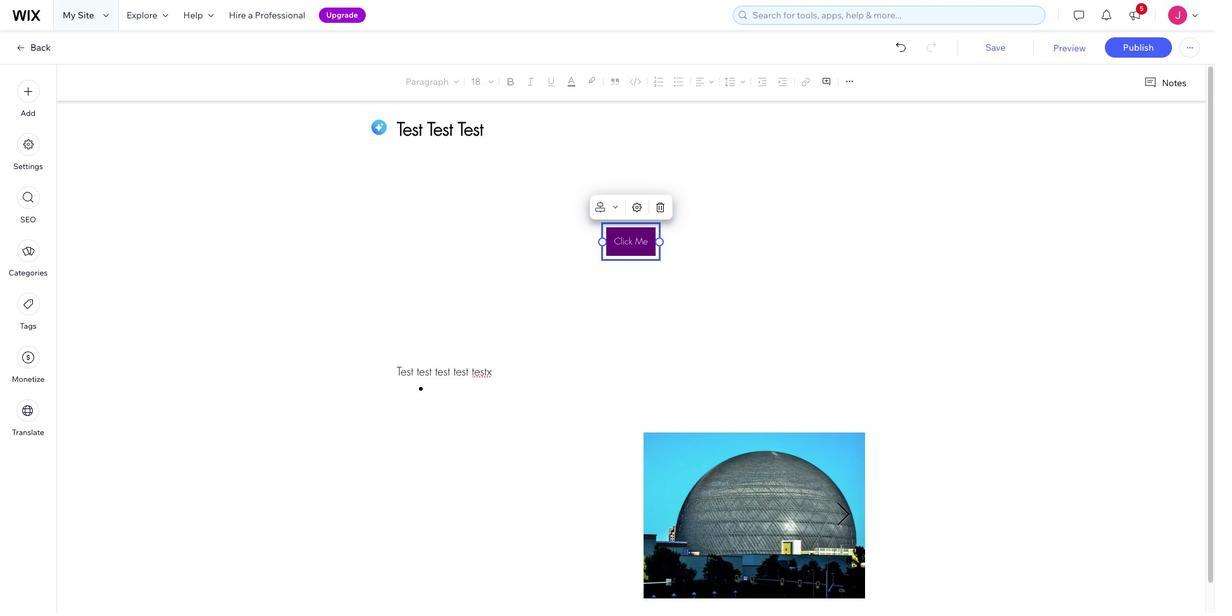 Task type: describe. For each thing, give the bounding box(es) containing it.
upgrade button
[[319, 8, 366, 23]]

categories
[[9, 268, 48, 277]]

me
[[636, 236, 648, 247]]

save
[[986, 42, 1006, 53]]

help button
[[176, 0, 221, 30]]

3 test from the left
[[454, 364, 469, 379]]

hire
[[229, 9, 246, 21]]

preview button
[[1054, 42, 1087, 54]]

notes
[[1163, 77, 1187, 88]]

explore
[[127, 9, 158, 21]]

paragraph button
[[403, 73, 462, 91]]

hire a professional link
[[221, 0, 313, 30]]

testx
[[472, 364, 492, 379]]

help
[[184, 9, 203, 21]]

menu containing add
[[0, 72, 56, 445]]

test test test test testx
[[397, 364, 492, 379]]

back
[[30, 42, 51, 53]]

my
[[63, 9, 76, 21]]

monetize button
[[12, 346, 45, 384]]

hire a professional
[[229, 9, 306, 21]]



Task type: locate. For each thing, give the bounding box(es) containing it.
tags button
[[17, 293, 40, 331]]

translate
[[12, 427, 44, 437]]

5 button
[[1122, 0, 1149, 30]]

test
[[397, 364, 414, 379]]

click
[[615, 236, 633, 247]]

preview
[[1054, 42, 1087, 54]]

a
[[248, 9, 253, 21]]

2 horizontal spatial test
[[454, 364, 469, 379]]

my site
[[63, 9, 94, 21]]

5
[[1141, 4, 1144, 13]]

seo button
[[17, 186, 40, 224]]

click me
[[615, 236, 648, 247]]

professional
[[255, 9, 306, 21]]

settings button
[[13, 133, 43, 171]]

seo
[[20, 215, 36, 224]]

save button
[[971, 42, 1022, 53]]

1 horizontal spatial test
[[435, 364, 450, 379]]

menu
[[0, 72, 56, 445]]

add
[[21, 108, 36, 118]]

publish
[[1124, 42, 1155, 53]]

categories button
[[9, 239, 48, 277]]

add button
[[17, 80, 40, 118]]

publish button
[[1106, 37, 1173, 58]]

Search for tools, apps, help & more... field
[[749, 6, 1042, 24]]

upgrade
[[326, 10, 358, 20]]

2 test from the left
[[435, 364, 450, 379]]

tags
[[20, 321, 36, 331]]

settings
[[13, 161, 43, 171]]

Add a Catchy Title text field
[[397, 117, 852, 141]]

1 test from the left
[[417, 364, 432, 379]]

notes button
[[1140, 74, 1191, 91]]

paragraph
[[406, 76, 449, 87]]

test
[[417, 364, 432, 379], [435, 364, 450, 379], [454, 364, 469, 379]]

site
[[78, 9, 94, 21]]

back button
[[15, 42, 51, 53]]

0 horizontal spatial test
[[417, 364, 432, 379]]

translate button
[[12, 399, 44, 437]]

monetize
[[12, 374, 45, 384]]

click me button
[[607, 227, 656, 256]]



Task type: vqa. For each thing, say whether or not it's contained in the screenshot.
left Purchased
no



